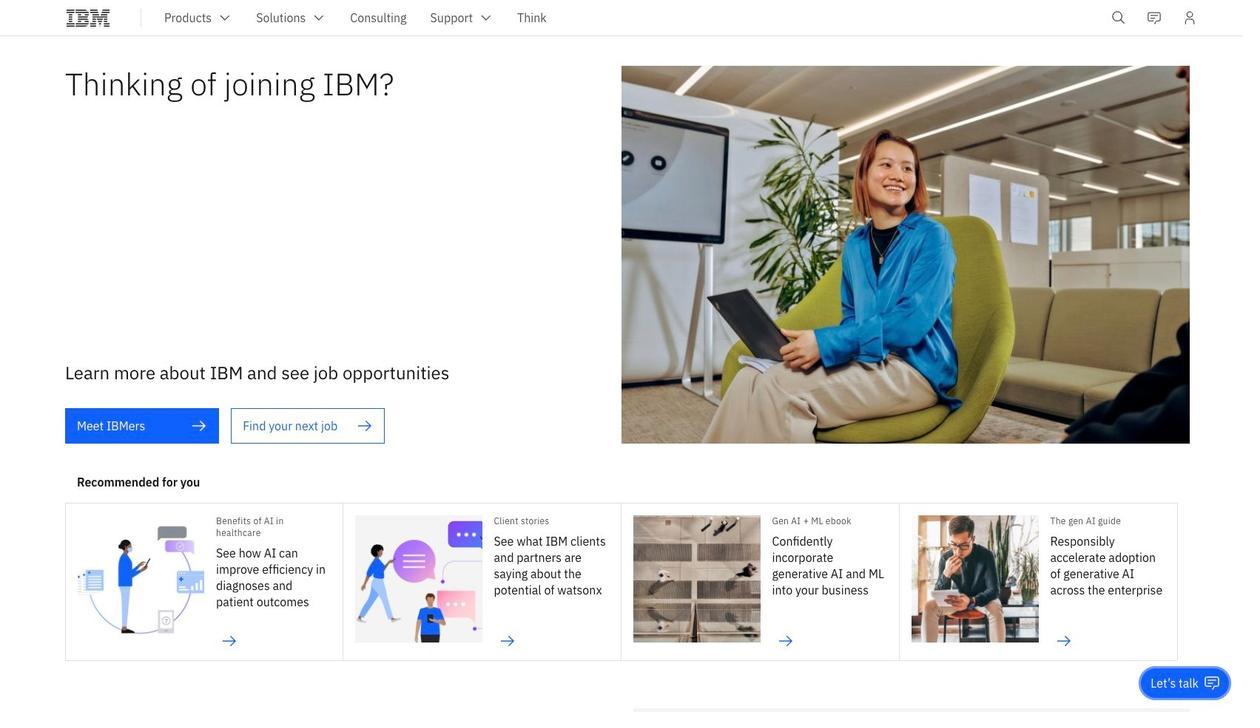 Task type: vqa. For each thing, say whether or not it's contained in the screenshot.
Let's talk element
yes



Task type: locate. For each thing, give the bounding box(es) containing it.
let's talk element
[[1151, 676, 1199, 692]]



